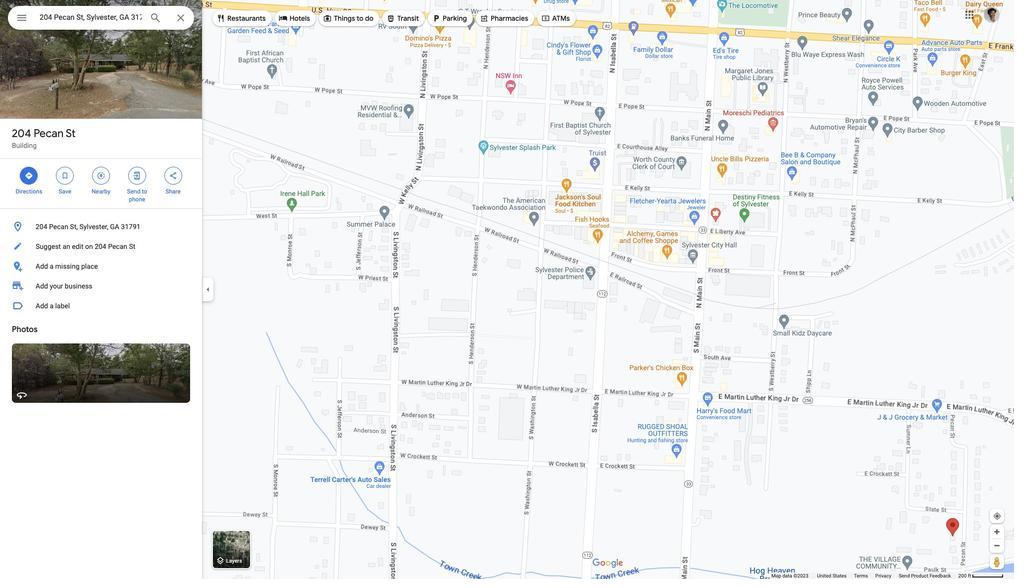 Task type: locate. For each thing, give the bounding box(es) containing it.
product
[[912, 574, 929, 579]]

204 pecan st, sylvester, ga 31791
[[36, 223, 141, 231]]

united
[[818, 574, 832, 579]]

1 a from the top
[[50, 263, 54, 271]]

2 horizontal spatial 204
[[95, 243, 106, 251]]

feedback
[[930, 574, 952, 579]]

0 vertical spatial st
[[66, 127, 76, 141]]

add for add a missing place
[[36, 263, 48, 271]]

1 vertical spatial pecan
[[49, 223, 68, 231]]

0 vertical spatial add
[[36, 263, 48, 271]]

show your location image
[[994, 512, 1003, 521]]

None field
[[40, 11, 142, 23]]

st up 
[[66, 127, 76, 141]]

a left missing
[[50, 263, 54, 271]]

a
[[50, 263, 54, 271], [50, 302, 54, 310]]

send product feedback
[[900, 574, 952, 579]]

a left label
[[50, 302, 54, 310]]

 atms
[[542, 13, 570, 24]]

31791
[[121, 223, 141, 231]]

google maps element
[[0, 0, 1015, 580]]

send product feedback button
[[900, 573, 952, 580]]

pecan down ga
[[108, 243, 127, 251]]

2 vertical spatial 204
[[95, 243, 106, 251]]

restaurants
[[227, 14, 266, 23]]

1 add from the top
[[36, 263, 48, 271]]

footer
[[772, 573, 959, 580]]

204
[[12, 127, 31, 141], [36, 223, 47, 231], [95, 243, 106, 251]]

on
[[85, 243, 93, 251]]

1 horizontal spatial 204
[[36, 223, 47, 231]]

layers
[[226, 559, 242, 565]]

send up phone on the top of page
[[127, 188, 140, 195]]

 search field
[[8, 6, 194, 32]]

0 vertical spatial send
[[127, 188, 140, 195]]


[[97, 170, 106, 181]]

pecan
[[34, 127, 64, 141], [49, 223, 68, 231], [108, 243, 127, 251]]

1 vertical spatial 204
[[36, 223, 47, 231]]

pecan inside the 204 pecan st building
[[34, 127, 64, 141]]

pecan up building
[[34, 127, 64, 141]]

add left label
[[36, 302, 48, 310]]

send inside send to phone
[[127, 188, 140, 195]]


[[432, 13, 441, 24]]

to left do
[[357, 14, 364, 23]]

0 horizontal spatial 204
[[12, 127, 31, 141]]

parking
[[443, 14, 467, 23]]

1 horizontal spatial to
[[357, 14, 364, 23]]

1 vertical spatial to
[[142, 188, 147, 195]]

0 vertical spatial pecan
[[34, 127, 64, 141]]

204 right the on
[[95, 243, 106, 251]]

204 up the suggest
[[36, 223, 47, 231]]

0 horizontal spatial to
[[142, 188, 147, 195]]

send
[[127, 188, 140, 195], [900, 574, 911, 579]]

204 pecan st main content
[[0, 0, 202, 580]]

things
[[334, 14, 355, 23]]

to
[[357, 14, 364, 23], [142, 188, 147, 195]]

collapse side panel image
[[203, 284, 214, 295]]

add left your on the left
[[36, 282, 48, 290]]

phone
[[129, 196, 145, 203]]


[[61, 170, 69, 181]]

send left product
[[900, 574, 911, 579]]

1 vertical spatial add
[[36, 282, 48, 290]]

0 horizontal spatial send
[[127, 188, 140, 195]]

st,
[[70, 223, 78, 231]]

ft
[[969, 574, 972, 579]]


[[133, 170, 142, 181]]

pecan for st
[[34, 127, 64, 141]]

st down 31791
[[129, 243, 135, 251]]

save
[[59, 188, 71, 195]]

edit
[[72, 243, 84, 251]]

0 vertical spatial a
[[50, 263, 54, 271]]

pecan for st,
[[49, 223, 68, 231]]

zoom in image
[[994, 529, 1002, 536]]

2 add from the top
[[36, 282, 48, 290]]

1 vertical spatial a
[[50, 302, 54, 310]]

2 vertical spatial add
[[36, 302, 48, 310]]

place
[[81, 263, 98, 271]]

0 vertical spatial 204
[[12, 127, 31, 141]]

204 inside the 204 pecan st building
[[12, 127, 31, 141]]

1 horizontal spatial send
[[900, 574, 911, 579]]

3 add from the top
[[36, 302, 48, 310]]

suggest
[[36, 243, 61, 251]]

0 horizontal spatial st
[[66, 127, 76, 141]]

1 vertical spatial send
[[900, 574, 911, 579]]

st inside the 204 pecan st building
[[66, 127, 76, 141]]

1 horizontal spatial st
[[129, 243, 135, 251]]

add a label
[[36, 302, 70, 310]]

pecan left the st,
[[49, 223, 68, 231]]

204 for st,
[[36, 223, 47, 231]]

to up phone on the top of page
[[142, 188, 147, 195]]

0 vertical spatial to
[[357, 14, 364, 23]]

pecan inside button
[[49, 223, 68, 231]]

st
[[66, 127, 76, 141], [129, 243, 135, 251]]

zoom out image
[[994, 543, 1002, 550]]

204 up building
[[12, 127, 31, 141]]

footer containing map data ©2023
[[772, 573, 959, 580]]

add
[[36, 263, 48, 271], [36, 282, 48, 290], [36, 302, 48, 310]]

add down the suggest
[[36, 263, 48, 271]]

missing
[[55, 263, 80, 271]]

2 vertical spatial pecan
[[108, 243, 127, 251]]

directions
[[16, 188, 42, 195]]

2 a from the top
[[50, 302, 54, 310]]

204 pecan st, sylvester, ga 31791 button
[[0, 217, 202, 237]]

200 ft
[[959, 574, 972, 579]]


[[387, 13, 396, 24]]

204 inside button
[[36, 223, 47, 231]]

1 vertical spatial st
[[129, 243, 135, 251]]

map data ©2023
[[772, 574, 810, 579]]

google account: tariq douglas  
(tariq.douglas@adept.ai) image
[[985, 7, 1001, 23]]

send inside button
[[900, 574, 911, 579]]

send to phone
[[127, 188, 147, 203]]



Task type: describe. For each thing, give the bounding box(es) containing it.
privacy button
[[876, 573, 892, 580]]

united states button
[[818, 573, 847, 580]]

actions for 204 pecan st region
[[0, 159, 202, 209]]

ga
[[110, 223, 119, 231]]

 parking
[[432, 13, 467, 24]]

show street view coverage image
[[991, 555, 1005, 570]]

 hotels
[[279, 13, 310, 24]]

terms
[[855, 574, 869, 579]]

204 inside button
[[95, 243, 106, 251]]

send for send product feedback
[[900, 574, 911, 579]]


[[16, 11, 28, 25]]

label
[[55, 302, 70, 310]]

200
[[959, 574, 968, 579]]

204 for st
[[12, 127, 31, 141]]

204 Pecan St, Sylvester, GA 31791 field
[[8, 6, 194, 30]]


[[480, 13, 489, 24]]


[[217, 13, 226, 24]]

data
[[783, 574, 793, 579]]

hotels
[[290, 14, 310, 23]]

nearby
[[92, 188, 110, 195]]

204 pecan st building
[[12, 127, 76, 150]]

send for send to phone
[[127, 188, 140, 195]]

none field inside 204 pecan st, sylvester, ga 31791 field
[[40, 11, 142, 23]]

 transit
[[387, 13, 419, 24]]


[[279, 13, 288, 24]]

add for add your business
[[36, 282, 48, 290]]


[[323, 13, 332, 24]]

 things to do
[[323, 13, 374, 24]]

to inside  things to do
[[357, 14, 364, 23]]

map
[[772, 574, 782, 579]]

share
[[166, 188, 181, 195]]

add a missing place
[[36, 263, 98, 271]]

business
[[65, 282, 92, 290]]


[[169, 170, 178, 181]]

building
[[12, 142, 37, 150]]

©2023
[[794, 574, 809, 579]]

atms
[[553, 14, 570, 23]]

do
[[365, 14, 374, 23]]

photos
[[12, 325, 38, 335]]

pharmacies
[[491, 14, 529, 23]]

add a label button
[[0, 296, 202, 316]]

to inside send to phone
[[142, 188, 147, 195]]

your
[[50, 282, 63, 290]]

a for missing
[[50, 263, 54, 271]]

add a missing place button
[[0, 257, 202, 277]]


[[24, 170, 33, 181]]

add your business
[[36, 282, 92, 290]]

states
[[833, 574, 847, 579]]

transit
[[398, 14, 419, 23]]

 pharmacies
[[480, 13, 529, 24]]

pecan inside button
[[108, 243, 127, 251]]

add for add a label
[[36, 302, 48, 310]]

200 ft button
[[959, 574, 1005, 579]]

united states
[[818, 574, 847, 579]]

a for label
[[50, 302, 54, 310]]

add your business link
[[0, 277, 202, 296]]

 restaurants
[[217, 13, 266, 24]]

terms button
[[855, 573, 869, 580]]

suggest an edit on 204 pecan st
[[36, 243, 135, 251]]

st inside button
[[129, 243, 135, 251]]

sylvester,
[[80, 223, 108, 231]]

suggest an edit on 204 pecan st button
[[0, 237, 202, 257]]

privacy
[[876, 574, 892, 579]]

footer inside google maps element
[[772, 573, 959, 580]]

 button
[[8, 6, 36, 32]]


[[542, 13, 551, 24]]

an
[[63, 243, 70, 251]]



Task type: vqa. For each thing, say whether or not it's contained in the screenshot.
you
no



